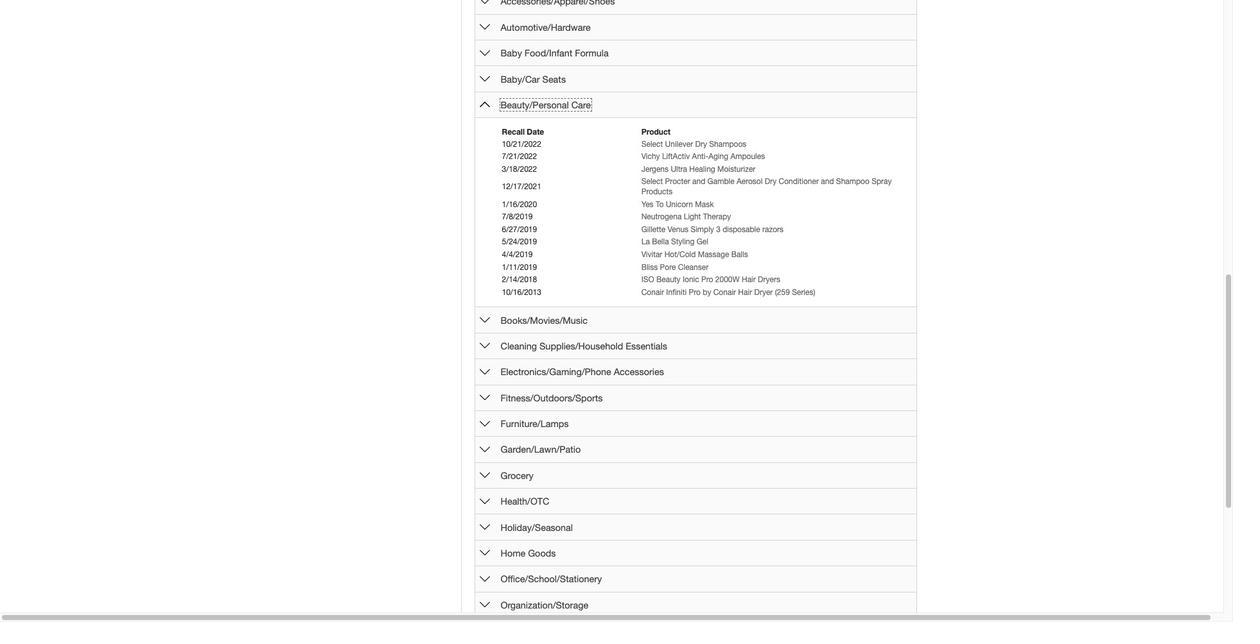 Task type: describe. For each thing, give the bounding box(es) containing it.
ampoules
[[730, 152, 765, 161]]

aerosol
[[737, 178, 763, 187]]

circle arrow e image for books/movies/music
[[480, 315, 490, 326]]

baby food/infant formula
[[501, 48, 609, 59]]

holiday/seasonal
[[501, 523, 573, 533]]

select for select procter and gamble aerosol dry conditioner and shampoo spray products
[[641, 178, 663, 187]]

home
[[501, 548, 525, 559]]

home goods link
[[501, 548, 556, 559]]

circle arrow e image for baby/car seats
[[480, 74, 490, 84]]

row containing 1/11/2019
[[501, 262, 899, 274]]

by
[[703, 288, 711, 297]]

beauty/personal care
[[501, 99, 591, 110]]

iso
[[641, 276, 654, 285]]

yes to unicorn mask
[[641, 200, 714, 209]]

select procter and gamble aerosol dry conditioner and shampoo spray products link
[[641, 178, 892, 197]]

jergens ultra healing moisturizer
[[641, 165, 756, 174]]

recall date
[[502, 127, 544, 137]]

row containing 2/14/2018
[[501, 274, 899, 287]]

seats
[[542, 74, 566, 84]]

unicorn
[[666, 200, 693, 209]]

electronics/gaming/phone accessories link
[[501, 367, 664, 378]]

1 conair from the left
[[641, 288, 664, 297]]

ultra
[[671, 165, 687, 174]]

grocery
[[501, 471, 534, 482]]

organization/storage
[[501, 600, 588, 611]]

1 and from the left
[[692, 178, 705, 187]]

massage
[[698, 251, 729, 259]]

gillette venus simply 3 disposable razors link
[[641, 225, 784, 234]]

bliss pore cleanser
[[641, 263, 709, 272]]

vivitar
[[641, 251, 662, 259]]

1 circle arrow e image from the top
[[480, 0, 490, 6]]

circle arrow e image for fitness/outdoors/sports
[[480, 393, 490, 403]]

circle arrow e image for furniture/lamps
[[480, 419, 490, 429]]

recall
[[502, 127, 525, 137]]

row containing 4/4/2019
[[501, 249, 899, 262]]

select unilever dry shampoos
[[641, 140, 746, 149]]

6/27/2019
[[502, 225, 537, 234]]

healing
[[689, 165, 715, 174]]

conair infiniti pro by conair hair dryer (259 series)
[[641, 288, 815, 297]]

health/otc link
[[501, 497, 549, 508]]

bliss pore cleanser link
[[641, 263, 709, 272]]

dryer
[[754, 288, 773, 297]]

circle arrow e image for office/school/stationery
[[480, 575, 490, 585]]

dry inside select procter and gamble aerosol dry conditioner and shampoo spray products
[[765, 178, 777, 187]]

circle arrow e image for cleaning supplies/household essentials
[[480, 341, 490, 352]]

furniture/lamps
[[501, 419, 569, 430]]

2 and from the left
[[821, 178, 834, 187]]

gamble
[[708, 178, 735, 187]]

unilever
[[665, 140, 693, 149]]

grocery link
[[501, 471, 534, 482]]

bliss
[[641, 263, 658, 272]]

office/school/stationery
[[501, 574, 602, 585]]

conditioner
[[779, 178, 819, 187]]

circle arrow e image for grocery
[[480, 471, 490, 481]]

liftactiv
[[662, 152, 690, 161]]

0 horizontal spatial pro
[[689, 288, 701, 297]]

conair infiniti pro by conair hair dryer (259 series) link
[[641, 288, 815, 297]]

cleaning supplies/household essentials
[[501, 341, 667, 352]]

vichy
[[641, 152, 660, 161]]

2000w
[[715, 276, 740, 285]]

baby food/infant formula link
[[501, 48, 609, 59]]

cleaning
[[501, 341, 537, 352]]

row containing 1/16/2020
[[501, 199, 899, 211]]

simply
[[691, 225, 714, 234]]

furniture/lamps link
[[501, 419, 569, 430]]

home goods
[[501, 548, 556, 559]]

supplies/household
[[540, 341, 623, 352]]

beauty/personal care link
[[501, 99, 591, 110]]

cleanser
[[678, 263, 709, 272]]

row containing 10/16/2013
[[501, 287, 899, 300]]

row containing 6/27/2019
[[501, 224, 899, 237]]

select unilever dry shampoos link
[[641, 140, 746, 149]]

neutrogena light therapy
[[641, 213, 731, 222]]

yes to unicorn mask link
[[641, 200, 714, 209]]

jergens ultra healing moisturizer link
[[641, 165, 756, 174]]

moisturizer
[[717, 165, 756, 174]]

3
[[716, 225, 721, 234]]

accessories
[[614, 367, 664, 378]]

product
[[641, 127, 671, 137]]

12/17/2021
[[502, 183, 541, 192]]

row containing 3/18/2022
[[501, 164, 899, 176]]

shampoos
[[709, 140, 746, 149]]

baby
[[501, 48, 522, 59]]

anti-
[[692, 152, 709, 161]]

neutrogena
[[641, 213, 682, 222]]

bella
[[652, 238, 669, 247]]

select procter and gamble aerosol dry conditioner and shampoo spray products
[[641, 178, 892, 197]]

vichy liftactiv anti-aging ampoules link
[[641, 152, 765, 161]]



Task type: locate. For each thing, give the bounding box(es) containing it.
shampoo
[[836, 178, 870, 187]]

select
[[641, 140, 663, 149], [641, 178, 663, 187]]

1/11/2019
[[502, 263, 537, 272]]

row up by
[[501, 274, 899, 287]]

2 circle arrow e image from the top
[[480, 315, 490, 326]]

10 row from the top
[[501, 262, 899, 274]]

light
[[684, 213, 701, 222]]

9 circle arrow e image from the top
[[480, 549, 490, 559]]

row containing 7/8/2019
[[501, 211, 899, 224]]

iso beauty ionic pro 2000w hair dryers
[[641, 276, 780, 285]]

pro up by
[[701, 276, 713, 285]]

10/16/2013
[[502, 288, 541, 297]]

iso beauty ionic pro 2000w hair dryers link
[[641, 276, 780, 285]]

8 row from the top
[[501, 237, 899, 249]]

circle arrow e image
[[480, 22, 490, 32], [480, 48, 490, 58], [480, 74, 490, 84], [480, 367, 490, 378], [480, 393, 490, 403], [480, 575, 490, 585], [480, 601, 490, 611]]

2/14/2018
[[502, 276, 537, 285]]

row containing select procter and gamble aerosol dry conditioner and shampoo spray products
[[501, 176, 899, 199]]

5 circle arrow e image from the top
[[480, 393, 490, 403]]

circle arrow s image
[[480, 100, 490, 110]]

2 circle arrow e image from the top
[[480, 48, 490, 58]]

1 horizontal spatial pro
[[701, 276, 713, 285]]

automotive/hardware
[[501, 22, 591, 33]]

circle arrow e image for holiday/seasonal
[[480, 523, 490, 533]]

dry up anti-
[[695, 140, 707, 149]]

select up vichy
[[641, 140, 663, 149]]

1 horizontal spatial dry
[[765, 178, 777, 187]]

4 circle arrow e image from the top
[[480, 419, 490, 429]]

row down anti-
[[501, 164, 899, 176]]

1/16/2020
[[502, 200, 537, 209]]

dry right aerosol
[[765, 178, 777, 187]]

products
[[641, 188, 673, 197]]

vivitar hot/cold massage balls
[[641, 251, 748, 259]]

1 vertical spatial select
[[641, 178, 663, 187]]

3/18/2022
[[502, 165, 537, 174]]

1 vertical spatial pro
[[689, 288, 701, 297]]

circle arrow e image for home goods
[[480, 549, 490, 559]]

row down vivitar hot/cold massage balls
[[501, 262, 899, 274]]

hair for conair
[[738, 288, 752, 297]]

pro left by
[[689, 288, 701, 297]]

la bella styling gel link
[[641, 238, 708, 247]]

10/21/2022
[[502, 140, 541, 149]]

1 horizontal spatial conair
[[713, 288, 736, 297]]

beauty
[[656, 276, 681, 285]]

0 vertical spatial pro
[[701, 276, 713, 285]]

ionic
[[683, 276, 699, 285]]

la bella styling gel
[[641, 238, 708, 247]]

0 vertical spatial hair
[[742, 276, 756, 285]]

and left 'shampoo'
[[821, 178, 834, 187]]

circle arrow e image for garden/lawn/patio
[[480, 445, 490, 455]]

circle arrow e image
[[480, 0, 490, 6], [480, 315, 490, 326], [480, 341, 490, 352], [480, 419, 490, 429], [480, 445, 490, 455], [480, 471, 490, 481], [480, 497, 490, 507], [480, 523, 490, 533], [480, 549, 490, 559]]

2 row from the top
[[501, 151, 899, 164]]

books/movies/music
[[501, 315, 588, 326]]

and down the jergens ultra healing moisturizer link on the top
[[692, 178, 705, 187]]

0 vertical spatial dry
[[695, 140, 707, 149]]

razors
[[762, 225, 784, 234]]

therapy
[[703, 213, 731, 222]]

5 circle arrow e image from the top
[[480, 445, 490, 455]]

organization/storage link
[[501, 600, 588, 611]]

4 circle arrow e image from the top
[[480, 367, 490, 378]]

7 circle arrow e image from the top
[[480, 497, 490, 507]]

food/infant
[[525, 48, 572, 59]]

circle arrow e image for organization/storage
[[480, 601, 490, 611]]

row containing 7/21/2022
[[501, 151, 899, 164]]

1 vertical spatial dry
[[765, 178, 777, 187]]

hair left dryer on the top of the page
[[738, 288, 752, 297]]

4 row from the top
[[501, 176, 899, 199]]

row up the jergens ultra healing moisturizer link on the top
[[501, 151, 899, 164]]

garden/lawn/patio
[[501, 445, 581, 456]]

7 row from the top
[[501, 224, 899, 237]]

row up simply
[[501, 211, 899, 224]]

row down ionic
[[501, 287, 899, 300]]

row up vivitar hot/cold massage balls link
[[501, 237, 899, 249]]

3 circle arrow e image from the top
[[480, 74, 490, 84]]

health/otc
[[501, 497, 549, 508]]

3 circle arrow e image from the top
[[480, 341, 490, 352]]

circle arrow e image for electronics/gaming/phone accessories
[[480, 367, 490, 378]]

11 row from the top
[[501, 274, 899, 287]]

cleaning supplies/household essentials link
[[501, 341, 667, 352]]

1 circle arrow e image from the top
[[480, 22, 490, 32]]

7 circle arrow e image from the top
[[480, 601, 490, 611]]

infiniti
[[666, 288, 687, 297]]

circle arrow e image for baby food/infant formula
[[480, 48, 490, 58]]

yes
[[641, 200, 654, 209]]

select up products
[[641, 178, 663, 187]]

7/21/2022
[[502, 152, 537, 161]]

procter
[[665, 178, 690, 187]]

(259
[[775, 288, 790, 297]]

4/4/2019
[[502, 251, 533, 259]]

1 vertical spatial hair
[[738, 288, 752, 297]]

books/movies/music link
[[501, 315, 588, 326]]

conair
[[641, 288, 664, 297], [713, 288, 736, 297]]

neutrogena light therapy link
[[641, 213, 731, 222]]

select inside select procter and gamble aerosol dry conditioner and shampoo spray products
[[641, 178, 663, 187]]

mask
[[695, 200, 714, 209]]

gillette
[[641, 225, 666, 234]]

goods
[[528, 548, 556, 559]]

and
[[692, 178, 705, 187], [821, 178, 834, 187]]

9 row from the top
[[501, 249, 899, 262]]

fitness/outdoors/sports link
[[501, 393, 603, 404]]

row containing 5/24/2019
[[501, 237, 899, 249]]

spray
[[872, 178, 892, 187]]

gel
[[697, 238, 708, 247]]

hair for 2000w
[[742, 276, 756, 285]]

row up light
[[501, 199, 899, 211]]

0 horizontal spatial and
[[692, 178, 705, 187]]

row down gel
[[501, 249, 899, 262]]

1 horizontal spatial and
[[821, 178, 834, 187]]

baby/car seats link
[[501, 74, 566, 84]]

6 circle arrow e image from the top
[[480, 471, 490, 481]]

6 circle arrow e image from the top
[[480, 575, 490, 585]]

circle arrow e image for automotive/hardware
[[480, 22, 490, 32]]

0 horizontal spatial conair
[[641, 288, 664, 297]]

hair
[[742, 276, 756, 285], [738, 288, 752, 297]]

baby/car seats
[[501, 74, 566, 84]]

venus
[[668, 225, 689, 234]]

row up mask
[[501, 176, 899, 199]]

2 select from the top
[[641, 178, 663, 187]]

row up gel
[[501, 224, 899, 237]]

row
[[501, 139, 899, 151], [501, 151, 899, 164], [501, 164, 899, 176], [501, 176, 899, 199], [501, 199, 899, 211], [501, 211, 899, 224], [501, 224, 899, 237], [501, 237, 899, 249], [501, 249, 899, 262], [501, 262, 899, 274], [501, 274, 899, 287], [501, 287, 899, 300]]

row containing 10/21/2022
[[501, 139, 899, 151]]

conair down 2000w
[[713, 288, 736, 297]]

vichy liftactiv anti-aging ampoules
[[641, 152, 765, 161]]

pore
[[660, 263, 676, 272]]

aging
[[709, 152, 728, 161]]

garden/lawn/patio link
[[501, 445, 581, 456]]

balls
[[731, 251, 748, 259]]

12 row from the top
[[501, 287, 899, 300]]

8 circle arrow e image from the top
[[480, 523, 490, 533]]

automotive/hardware link
[[501, 22, 591, 33]]

conair down iso
[[641, 288, 664, 297]]

3 row from the top
[[501, 164, 899, 176]]

5 row from the top
[[501, 199, 899, 211]]

0 horizontal spatial dry
[[695, 140, 707, 149]]

to
[[656, 200, 664, 209]]

select for select unilever dry shampoos
[[641, 140, 663, 149]]

date
[[527, 127, 544, 137]]

fitness/outdoors/sports
[[501, 393, 603, 404]]

1 select from the top
[[641, 140, 663, 149]]

0 vertical spatial select
[[641, 140, 663, 149]]

1 row from the top
[[501, 139, 899, 151]]

electronics/gaming/phone accessories
[[501, 367, 664, 378]]

holiday/seasonal link
[[501, 523, 573, 533]]

circle arrow e image for health/otc
[[480, 497, 490, 507]]

6 row from the top
[[501, 211, 899, 224]]

disposable
[[723, 225, 760, 234]]

row up anti-
[[501, 139, 899, 151]]

jergens
[[641, 165, 669, 174]]

essentials
[[626, 341, 667, 352]]

2 conair from the left
[[713, 288, 736, 297]]

7/8/2019
[[502, 213, 533, 222]]

care
[[571, 99, 591, 110]]

vivitar hot/cold massage balls link
[[641, 251, 748, 259]]

hair up dryer on the top of the page
[[742, 276, 756, 285]]



Task type: vqa. For each thing, say whether or not it's contained in the screenshot.
"Greg" link in the top right of the page
no



